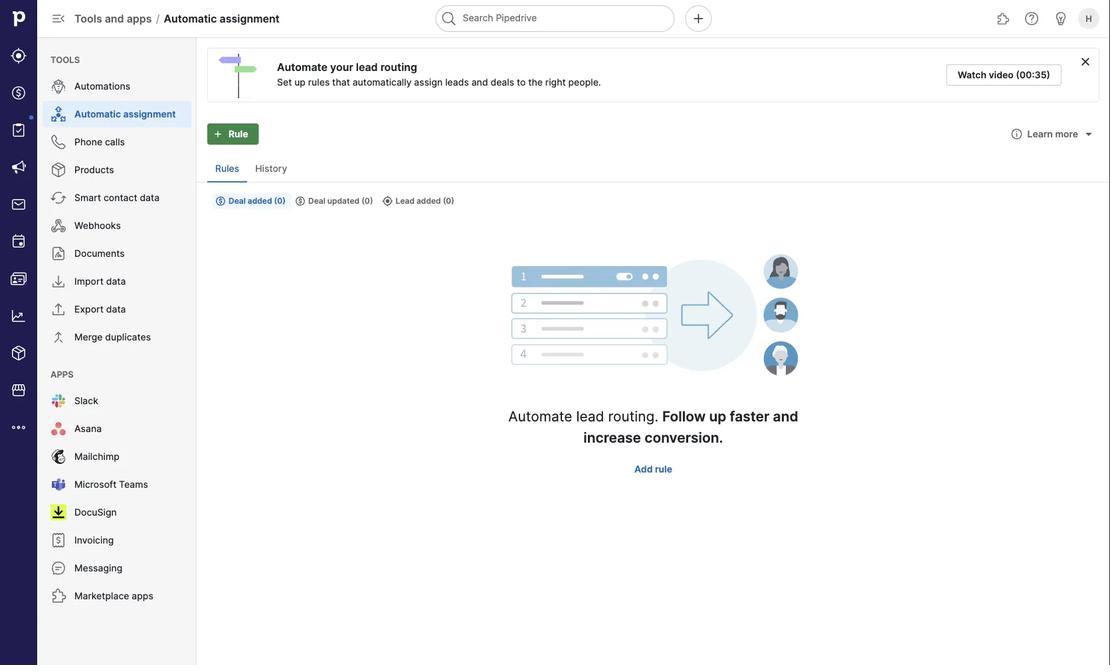 Task type: describe. For each thing, give the bounding box(es) containing it.
export
[[74, 304, 104, 315]]

data for export data
[[106, 304, 126, 315]]

color undefined image for marketplace apps
[[50, 589, 66, 605]]

automations
[[74, 81, 130, 92]]

rules
[[308, 76, 330, 88]]

docusign link
[[43, 500, 191, 526]]

Search Pipedrive field
[[435, 5, 675, 32]]

color primary inverted image
[[210, 129, 226, 140]]

mailchimp
[[74, 451, 119, 463]]

webhooks
[[74, 220, 121, 232]]

automatic inside automatic assignment 'link'
[[74, 109, 121, 120]]

messaging
[[74, 563, 122, 574]]

microsoft
[[74, 479, 116, 491]]

watch
[[958, 69, 987, 81]]

(0) for deal added (0)
[[274, 196, 286, 206]]

and inside "follow up faster and increase conversion."
[[773, 408, 798, 425]]

color primary image for deal
[[295, 196, 306, 207]]

color undefined image for import data
[[50, 274, 66, 290]]

export data link
[[43, 296, 191, 323]]

leads image
[[11, 48, 27, 64]]

rule
[[229, 129, 248, 140]]

more image
[[11, 420, 27, 436]]

conversion.
[[645, 429, 723, 446]]

phone
[[74, 137, 102, 148]]

marketplace
[[74, 591, 129, 602]]

add rule
[[634, 464, 672, 475]]

automate for automate lead routing.
[[508, 408, 572, 425]]

increase
[[584, 429, 641, 446]]

menu toggle image
[[50, 11, 66, 27]]

lead added (0) button
[[380, 193, 460, 209]]

that
[[332, 76, 350, 88]]

automate your lead routing set up rules that automatically assign leads and deals to the right people.
[[277, 60, 601, 88]]

color undefined image for mailchimp
[[50, 449, 66, 465]]

products image
[[11, 345, 27, 361]]

asana link
[[43, 416, 191, 442]]

rule
[[655, 464, 672, 475]]

teams
[[119, 479, 148, 491]]

leads
[[445, 76, 469, 88]]

0 vertical spatial apps
[[127, 12, 152, 25]]

color undefined image for slack
[[50, 393, 66, 409]]

routing
[[380, 60, 417, 73]]

added for deal
[[248, 196, 272, 206]]

apps
[[50, 369, 73, 380]]

1 vertical spatial lead
[[576, 408, 604, 425]]

campaigns image
[[11, 159, 27, 175]]

smart
[[74, 192, 101, 204]]

activities image
[[11, 234, 27, 250]]

products link
[[43, 157, 191, 183]]

h
[[1086, 13, 1092, 24]]

deal added (0)
[[229, 196, 286, 206]]

products
[[74, 164, 114, 176]]

color undefined image for asana
[[50, 421, 66, 437]]

import data link
[[43, 268, 191, 295]]

docusign
[[74, 507, 117, 519]]

color undefined image for webhooks
[[50, 218, 66, 234]]

2 horizontal spatial color primary image
[[1081, 129, 1097, 140]]

deals
[[491, 76, 514, 88]]

microsoft teams
[[74, 479, 148, 491]]

phone calls link
[[43, 129, 191, 155]]

slack
[[74, 396, 98, 407]]

watch video (00:35) button
[[946, 64, 1062, 86]]

menu containing automations
[[37, 37, 197, 666]]

lead
[[396, 196, 415, 206]]

deal for deal updated (0)
[[308, 196, 325, 206]]

rules
[[215, 163, 239, 174]]

1 horizontal spatial assignment
[[220, 12, 280, 25]]

color undefined image for automatic assignment
[[50, 106, 66, 122]]

automate lead routing.
[[508, 408, 658, 425]]

color undefined image for docusign
[[50, 505, 66, 521]]

webhooks link
[[43, 213, 191, 239]]

deals image
[[11, 85, 27, 101]]

automatic assignment
[[74, 109, 176, 120]]

smart contact data link
[[43, 185, 191, 211]]

asana
[[74, 424, 102, 435]]

video
[[989, 69, 1014, 81]]

calls
[[105, 137, 125, 148]]

deal updated (0) button
[[292, 193, 378, 209]]

merge duplicates link
[[43, 324, 191, 351]]

color undefined image for messaging
[[50, 561, 66, 577]]

deal for deal added (0)
[[229, 196, 246, 206]]

merge
[[74, 332, 103, 343]]

color primary image for deal added (0)
[[215, 196, 226, 207]]

follow up faster and increase conversion.
[[584, 408, 798, 446]]

lead added (0)
[[396, 196, 454, 206]]

color undefined image for invoicing
[[50, 533, 66, 549]]

mailchimp link
[[43, 444, 191, 470]]

tools and apps / automatic assignment
[[74, 12, 280, 25]]

add
[[634, 464, 653, 475]]

color undefined image for smart contact data
[[50, 190, 66, 206]]

automations link
[[43, 73, 191, 100]]

history
[[255, 163, 287, 174]]

assign
[[414, 76, 443, 88]]

and inside automate your lead routing set up rules that automatically assign leads and deals to the right people.
[[471, 76, 488, 88]]

automatically
[[353, 76, 412, 88]]

import
[[74, 276, 104, 287]]

contacts image
[[11, 271, 27, 287]]

(0) for lead added (0)
[[443, 196, 454, 206]]

quick add image
[[691, 11, 707, 27]]



Task type: vqa. For each thing, say whether or not it's contained in the screenshot.
EMAIL SYNC "LINK" at top left
no



Task type: locate. For each thing, give the bounding box(es) containing it.
rule button
[[207, 124, 259, 145]]

deal updated (0)
[[308, 196, 373, 206]]

up left faster
[[709, 408, 726, 425]]

h button
[[1076, 5, 1102, 32]]

routing.
[[608, 408, 658, 425]]

color undefined image
[[50, 106, 66, 122], [50, 162, 66, 178], [50, 190, 66, 206], [50, 246, 66, 262], [50, 393, 66, 409], [50, 477, 66, 493], [50, 561, 66, 577]]

deal added (0) button
[[213, 193, 291, 209]]

color undefined image left merge
[[50, 330, 66, 345]]

automate for automate your lead routing set up rules that automatically assign leads and deals to the right people.
[[277, 60, 328, 73]]

2 vertical spatial data
[[106, 304, 126, 315]]

color undefined image inside asana link
[[50, 421, 66, 437]]

1 horizontal spatial automatic
[[164, 12, 217, 25]]

watch video (00:35)
[[958, 69, 1050, 81]]

0 horizontal spatial added
[[248, 196, 272, 206]]

1 vertical spatial up
[[709, 408, 726, 425]]

home image
[[9, 9, 29, 29]]

0 vertical spatial data
[[140, 192, 160, 204]]

5 color undefined image from the top
[[50, 393, 66, 409]]

data right contact
[[140, 192, 160, 204]]

and left /
[[105, 12, 124, 25]]

0 horizontal spatial and
[[105, 12, 124, 25]]

color undefined image left invoicing
[[50, 533, 66, 549]]

2 deal from the left
[[308, 196, 325, 206]]

sales inbox image
[[11, 197, 27, 213]]

import data
[[74, 276, 126, 287]]

color undefined image left the mailchimp
[[50, 449, 66, 465]]

0 horizontal spatial automate
[[277, 60, 328, 73]]

color undefined image inside the docusign link
[[50, 505, 66, 521]]

color primary image inside deal added (0) button
[[215, 196, 226, 207]]

color undefined image inside import data link
[[50, 274, 66, 290]]

data
[[140, 192, 160, 204], [106, 276, 126, 287], [106, 304, 126, 315]]

menu
[[0, 0, 37, 666], [37, 37, 197, 666]]

up
[[294, 76, 306, 88], [709, 408, 726, 425]]

messaging link
[[43, 555, 191, 582]]

3 color undefined image from the top
[[50, 190, 66, 206]]

invoicing
[[74, 535, 114, 546]]

0 horizontal spatial up
[[294, 76, 306, 88]]

0 horizontal spatial color primary image
[[295, 196, 306, 207]]

color undefined image for phone calls
[[50, 134, 66, 150]]

1 horizontal spatial deal
[[308, 196, 325, 206]]

deal left updated
[[308, 196, 325, 206]]

tools for tools
[[50, 54, 80, 65]]

microsoft teams link
[[43, 472, 191, 498]]

added down history
[[248, 196, 272, 206]]

automatic right /
[[164, 12, 217, 25]]

color undefined image inside smart contact data link
[[50, 190, 66, 206]]

color undefined image inside products link
[[50, 162, 66, 178]]

color undefined image inside microsoft teams link
[[50, 477, 66, 493]]

set
[[277, 76, 292, 88]]

color undefined image up campaigns icon
[[11, 122, 27, 138]]

0 horizontal spatial assignment
[[123, 109, 176, 120]]

smart contact data
[[74, 192, 160, 204]]

1 vertical spatial and
[[471, 76, 488, 88]]

color primary image inside lead added (0) button
[[382, 196, 393, 207]]

lead up increase
[[576, 408, 604, 425]]

color undefined image inside slack link
[[50, 393, 66, 409]]

color undefined image
[[50, 78, 66, 94], [11, 122, 27, 138], [50, 134, 66, 150], [50, 218, 66, 234], [50, 274, 66, 290], [50, 302, 66, 318], [50, 330, 66, 345], [50, 421, 66, 437], [50, 449, 66, 465], [50, 505, 66, 521], [50, 533, 66, 549], [50, 589, 66, 605]]

1 vertical spatial tools
[[50, 54, 80, 65]]

color primary image left the deal updated (0)
[[295, 196, 306, 207]]

color undefined image for documents
[[50, 246, 66, 262]]

(0) for deal updated (0)
[[362, 196, 373, 206]]

color primary image right more
[[1081, 129, 1097, 140]]

documents
[[74, 248, 125, 259]]

insights image
[[11, 308, 27, 324]]

tools right 'menu toggle' image
[[74, 12, 102, 25]]

marketplace apps
[[74, 591, 153, 602]]

color undefined image left asana
[[50, 421, 66, 437]]

up right "set"
[[294, 76, 306, 88]]

0 vertical spatial automate
[[277, 60, 328, 73]]

(0) inside "deal updated (0)" button
[[362, 196, 373, 206]]

6 color undefined image from the top
[[50, 477, 66, 493]]

1 horizontal spatial color primary image
[[1009, 129, 1025, 140]]

1 vertical spatial apps
[[132, 591, 153, 602]]

1 horizontal spatial lead
[[576, 408, 604, 425]]

1 horizontal spatial added
[[417, 196, 441, 206]]

dismiss banner image
[[1080, 56, 1091, 67]]

color undefined image left import
[[50, 274, 66, 290]]

data for import data
[[106, 276, 126, 287]]

up inside "follow up faster and increase conversion."
[[709, 408, 726, 425]]

slack link
[[43, 388, 191, 415]]

assignment
[[220, 12, 280, 25], [123, 109, 176, 120]]

to
[[517, 76, 526, 88]]

1 color primary image from the left
[[295, 196, 306, 207]]

automate inside automate your lead routing set up rules that automatically assign leads and deals to the right people.
[[277, 60, 328, 73]]

0 vertical spatial tools
[[74, 12, 102, 25]]

color undefined image left docusign
[[50, 505, 66, 521]]

color undefined image left webhooks
[[50, 218, 66, 234]]

assignment inside 'link'
[[123, 109, 176, 120]]

contact
[[104, 192, 137, 204]]

color undefined image inside automatic assignment 'link'
[[50, 106, 66, 122]]

deal
[[229, 196, 246, 206], [308, 196, 325, 206]]

right
[[545, 76, 566, 88]]

people.
[[568, 76, 601, 88]]

1 deal from the left
[[229, 196, 246, 206]]

color undefined image for microsoft teams
[[50, 477, 66, 493]]

automatic
[[164, 12, 217, 25], [74, 109, 121, 120]]

color primary image left learn
[[1009, 129, 1025, 140]]

documents link
[[43, 240, 191, 267]]

1 added from the left
[[248, 196, 272, 206]]

color undefined image inside "documents" link
[[50, 246, 66, 262]]

automate
[[277, 60, 328, 73], [508, 408, 572, 425]]

and right faster
[[773, 408, 798, 425]]

color undefined image left the export
[[50, 302, 66, 318]]

learn more button
[[1006, 124, 1099, 145]]

1 horizontal spatial (0)
[[362, 196, 373, 206]]

7 color undefined image from the top
[[50, 561, 66, 577]]

(0) inside lead added (0) button
[[443, 196, 454, 206]]

color undefined image inside messaging link
[[50, 561, 66, 577]]

add rule button
[[629, 459, 678, 480]]

apps inside menu
[[132, 591, 153, 602]]

0 horizontal spatial automatic
[[74, 109, 121, 120]]

lead
[[356, 60, 378, 73], [576, 408, 604, 425]]

0 horizontal spatial deal
[[229, 196, 246, 206]]

0 vertical spatial lead
[[356, 60, 378, 73]]

faster
[[730, 408, 770, 425]]

2 color undefined image from the top
[[50, 162, 66, 178]]

color primary image inside "deal updated (0)" button
[[295, 196, 306, 207]]

more
[[1055, 129, 1078, 140]]

2 horizontal spatial (0)
[[443, 196, 454, 206]]

0 vertical spatial assignment
[[220, 12, 280, 25]]

1 horizontal spatial and
[[471, 76, 488, 88]]

color undefined image inside mailchimp link
[[50, 449, 66, 465]]

phone calls
[[74, 137, 125, 148]]

data right import
[[106, 276, 126, 287]]

up inside automate your lead routing set up rules that automatically assign leads and deals to the right people.
[[294, 76, 306, 88]]

color undefined image left marketplace
[[50, 589, 66, 605]]

tools
[[74, 12, 102, 25], [50, 54, 80, 65]]

0 vertical spatial up
[[294, 76, 306, 88]]

your
[[330, 60, 353, 73]]

color undefined image inside export data link
[[50, 302, 66, 318]]

color undefined image inside phone calls link
[[50, 134, 66, 150]]

quick help image
[[1024, 11, 1040, 27]]

1 horizontal spatial automate
[[508, 408, 572, 425]]

1 color undefined image from the top
[[50, 106, 66, 122]]

color undefined image right deals image
[[50, 78, 66, 94]]

color primary image left 'lead'
[[382, 196, 393, 207]]

0 horizontal spatial lead
[[356, 60, 378, 73]]

color undefined image inside invoicing link
[[50, 533, 66, 549]]

tools inside menu
[[50, 54, 80, 65]]

color undefined image for products
[[50, 162, 66, 178]]

and right leads
[[471, 76, 488, 88]]

1 horizontal spatial color primary image
[[382, 196, 393, 207]]

color primary image
[[1009, 129, 1025, 140], [1081, 129, 1097, 140], [215, 196, 226, 207]]

automatic assignment link
[[43, 101, 191, 128]]

(00:35)
[[1016, 69, 1050, 81]]

marketplace apps link
[[43, 583, 191, 610]]

color undefined image for merge duplicates
[[50, 330, 66, 345]]

sales assistant image
[[1053, 11, 1069, 27]]

color undefined image inside merge duplicates link
[[50, 330, 66, 345]]

0 vertical spatial automatic
[[164, 12, 217, 25]]

color undefined image inside the "webhooks" link
[[50, 218, 66, 234]]

marketplace image
[[11, 383, 27, 399]]

apps down messaging link
[[132, 591, 153, 602]]

added right 'lead'
[[417, 196, 441, 206]]

2 horizontal spatial and
[[773, 408, 798, 425]]

tools for tools and apps / automatic assignment
[[74, 12, 102, 25]]

invoicing link
[[43, 527, 191, 554]]

2 color primary image from the left
[[382, 196, 393, 207]]

1 vertical spatial data
[[106, 276, 126, 287]]

1 vertical spatial automate
[[508, 408, 572, 425]]

(0) down history
[[274, 196, 286, 206]]

(0)
[[274, 196, 286, 206], [362, 196, 373, 206], [443, 196, 454, 206]]

added inside button
[[417, 196, 441, 206]]

automatic up phone calls at top left
[[74, 109, 121, 120]]

learn
[[1027, 129, 1053, 140]]

1 horizontal spatial up
[[709, 408, 726, 425]]

0 horizontal spatial color primary image
[[215, 196, 226, 207]]

4 color undefined image from the top
[[50, 246, 66, 262]]

added for lead
[[417, 196, 441, 206]]

apps left /
[[127, 12, 152, 25]]

merge duplicates
[[74, 332, 151, 343]]

follow
[[662, 408, 706, 425]]

lead inside automate your lead routing set up rules that automatically assign leads and deals to the right people.
[[356, 60, 378, 73]]

(0) inside deal added (0) button
[[274, 196, 286, 206]]

color primary image for learn more
[[1009, 129, 1025, 140]]

color undefined image for export data
[[50, 302, 66, 318]]

data right the export
[[106, 304, 126, 315]]

duplicates
[[105, 332, 151, 343]]

1 vertical spatial automatic
[[74, 109, 121, 120]]

color undefined image left the phone
[[50, 134, 66, 150]]

3 (0) from the left
[[443, 196, 454, 206]]

2 added from the left
[[417, 196, 441, 206]]

color undefined image for automations
[[50, 78, 66, 94]]

lead up automatically on the left of the page
[[356, 60, 378, 73]]

(0) right updated
[[362, 196, 373, 206]]

0 horizontal spatial (0)
[[274, 196, 286, 206]]

0 vertical spatial and
[[105, 12, 124, 25]]

2 (0) from the left
[[362, 196, 373, 206]]

color primary image
[[295, 196, 306, 207], [382, 196, 393, 207]]

tools down 'menu toggle' image
[[50, 54, 80, 65]]

export data
[[74, 304, 126, 315]]

color undefined image inside automations link
[[50, 78, 66, 94]]

color undefined image inside marketplace apps link
[[50, 589, 66, 605]]

/
[[156, 12, 160, 25]]

(0) right 'lead'
[[443, 196, 454, 206]]

learn more
[[1027, 129, 1078, 140]]

updated
[[327, 196, 360, 206]]

1 vertical spatial assignment
[[123, 109, 176, 120]]

deal down rules
[[229, 196, 246, 206]]

automatic assignment menu item
[[37, 101, 197, 128]]

color primary image for lead
[[382, 196, 393, 207]]

2 vertical spatial and
[[773, 408, 798, 425]]

the
[[528, 76, 543, 88]]

added inside button
[[248, 196, 272, 206]]

color primary image down rules
[[215, 196, 226, 207]]

1 (0) from the left
[[274, 196, 286, 206]]

added
[[248, 196, 272, 206], [417, 196, 441, 206]]



